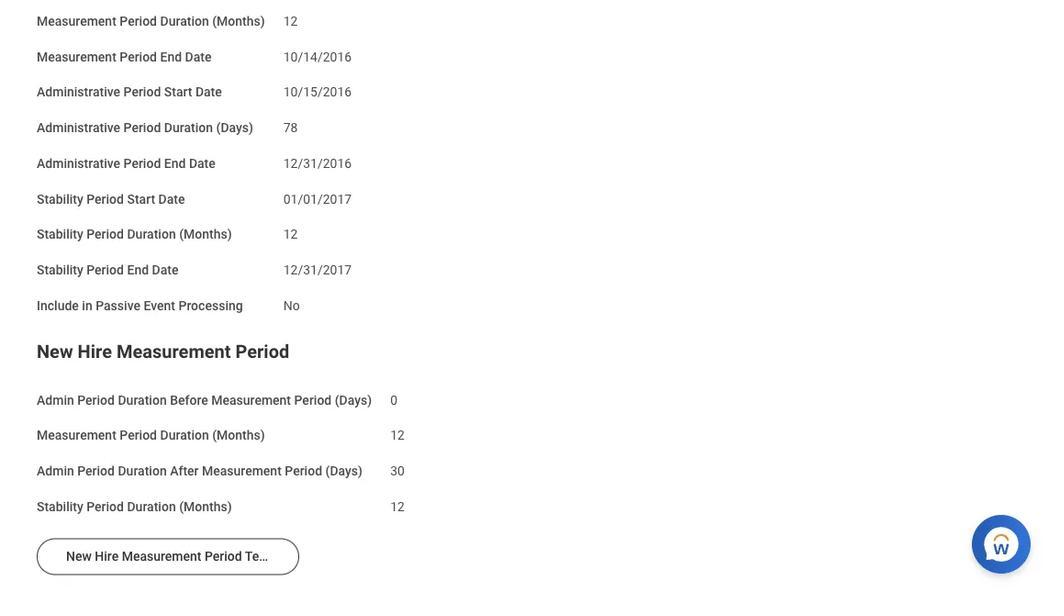 Task type: vqa. For each thing, say whether or not it's contained in the screenshot.
'Period' for Administrative Period Start Date ELEMENT
yes



Task type: locate. For each thing, give the bounding box(es) containing it.
1 vertical spatial (days)
[[335, 393, 372, 408]]

01/01/2017
[[283, 192, 352, 207]]

(days) left 78
[[216, 121, 253, 136]]

event
[[144, 298, 175, 314]]

measurement period duration (months) element down 0
[[390, 417, 405, 445]]

admin for admin period duration before measurement period (days)
[[37, 393, 74, 408]]

0 vertical spatial admin
[[37, 393, 74, 408]]

stability period duration (months) down stability period start date
[[37, 227, 232, 242]]

date up the event
[[152, 263, 179, 278]]

measurement period duration (months) element
[[283, 3, 298, 30], [390, 417, 405, 445]]

10/14/2016
[[283, 49, 352, 65]]

stability period start date element
[[283, 181, 352, 208]]

admin for admin period duration after measurement period (days)
[[37, 464, 74, 479]]

0 vertical spatial end
[[160, 49, 182, 65]]

administrative period duration (days) element
[[283, 110, 298, 137]]

0 vertical spatial measurement period duration (months)
[[37, 14, 265, 29]]

2 vertical spatial administrative
[[37, 156, 120, 171]]

4 stability from the top
[[37, 500, 83, 515]]

admin
[[37, 393, 74, 408], [37, 464, 74, 479]]

0
[[390, 393, 398, 408]]

12 up measurement period end date element
[[283, 14, 298, 29]]

date down administrative period end date
[[158, 192, 185, 207]]

date
[[185, 49, 212, 65], [195, 85, 222, 100], [189, 156, 216, 171], [158, 192, 185, 207], [152, 263, 179, 278]]

0 vertical spatial hire
[[78, 341, 112, 363]]

(months)
[[212, 14, 265, 29], [179, 227, 232, 242], [212, 428, 265, 444], [179, 500, 232, 515]]

(days) left 30
[[325, 464, 363, 479]]

start for stability period start date
[[127, 192, 155, 207]]

0 horizontal spatial measurement period duration (months) element
[[283, 3, 298, 30]]

measurement
[[37, 14, 116, 29], [37, 49, 116, 65], [117, 341, 231, 363], [211, 393, 291, 408], [37, 428, 116, 444], [202, 464, 282, 479], [122, 549, 201, 564]]

measurement period duration (months) element up measurement period end date element
[[283, 3, 298, 30]]

no
[[283, 298, 300, 314]]

new hire measurement period button
[[37, 341, 289, 363]]

12
[[283, 14, 298, 29], [283, 227, 298, 242], [390, 428, 405, 444], [390, 500, 405, 515]]

stability period duration (months)
[[37, 227, 232, 242], [37, 500, 232, 515]]

end for measurement period end date
[[160, 49, 182, 65]]

period
[[120, 14, 157, 29], [120, 49, 157, 65], [124, 85, 161, 100], [124, 121, 161, 136], [124, 156, 161, 171], [87, 192, 124, 207], [87, 227, 124, 242], [87, 263, 124, 278], [235, 341, 289, 363], [77, 393, 115, 408], [294, 393, 332, 408], [120, 428, 157, 444], [77, 464, 115, 479], [285, 464, 322, 479], [87, 500, 124, 515], [205, 549, 242, 564]]

1 administrative from the top
[[37, 85, 120, 100]]

0 horizontal spatial start
[[127, 192, 155, 207]]

new inside new hire measurement period group
[[37, 341, 73, 363]]

measurement period end date
[[37, 49, 212, 65]]

2 vertical spatial end
[[127, 263, 149, 278]]

(days)
[[216, 121, 253, 136], [335, 393, 372, 408], [325, 464, 363, 479]]

2 measurement period duration (months) from the top
[[37, 428, 265, 444]]

2 admin from the top
[[37, 464, 74, 479]]

stability period end date element
[[283, 252, 352, 279]]

date up administrative period start date
[[185, 49, 212, 65]]

0 vertical spatial stability period duration (months)
[[37, 227, 232, 242]]

1 vertical spatial stability period duration (months)
[[37, 500, 232, 515]]

1 vertical spatial hire
[[95, 549, 119, 564]]

start up administrative period duration (days)
[[164, 85, 192, 100]]

administrative up administrative period end date
[[37, 121, 120, 136]]

stability period duration (months) inside new hire measurement period group
[[37, 500, 232, 515]]

12/31/2017
[[283, 263, 352, 278]]

after
[[170, 464, 199, 479]]

1 vertical spatial end
[[164, 156, 186, 171]]

end down administrative period duration (days)
[[164, 156, 186, 171]]

0 vertical spatial (days)
[[216, 121, 253, 136]]

administrative period end date element
[[283, 145, 352, 172]]

0 vertical spatial stability period duration (months) element
[[283, 216, 298, 244]]

1 horizontal spatial start
[[164, 85, 192, 100]]

0 vertical spatial new
[[37, 341, 73, 363]]

start down administrative period end date
[[127, 192, 155, 207]]

1 vertical spatial administrative
[[37, 121, 120, 136]]

1 measurement period duration (months) from the top
[[37, 14, 265, 29]]

end up include in passive event processing
[[127, 263, 149, 278]]

measurement period duration (months)
[[37, 14, 265, 29], [37, 428, 265, 444]]

1 vertical spatial stability period duration (months) element
[[390, 489, 405, 516]]

stability period duration (months) element down 30
[[390, 489, 405, 516]]

end up administrative period start date
[[160, 49, 182, 65]]

3 administrative from the top
[[37, 156, 120, 171]]

new
[[37, 341, 73, 363], [66, 549, 92, 564]]

1 vertical spatial measurement period duration (months)
[[37, 428, 265, 444]]

hire for new hire measurement period tester
[[95, 549, 119, 564]]

start
[[164, 85, 192, 100], [127, 192, 155, 207]]

78
[[283, 121, 298, 136]]

12 down 30
[[390, 500, 405, 515]]

duration left 'before' on the bottom of the page
[[118, 393, 167, 408]]

0 horizontal spatial stability period duration (months) element
[[283, 216, 298, 244]]

12 up stability period end date element
[[283, 227, 298, 242]]

stability period duration (months) up new hire measurement period tester button
[[37, 500, 232, 515]]

before
[[170, 393, 208, 408]]

stability
[[37, 192, 83, 207], [37, 227, 83, 242], [37, 263, 83, 278], [37, 500, 83, 515]]

stability period duration (months) element
[[283, 216, 298, 244], [390, 489, 405, 516]]

2 vertical spatial (days)
[[325, 464, 363, 479]]

date down administrative period duration (days)
[[189, 156, 216, 171]]

tester
[[245, 549, 281, 564]]

2 stability period duration (months) from the top
[[37, 500, 232, 515]]

1 stability period duration (months) from the top
[[37, 227, 232, 242]]

end
[[160, 49, 182, 65], [164, 156, 186, 171], [127, 263, 149, 278]]

(days) for admin period duration after measurement period (days)
[[325, 464, 363, 479]]

stability period end date
[[37, 263, 179, 278]]

duration down after
[[127, 500, 176, 515]]

stability inside new hire measurement period group
[[37, 500, 83, 515]]

administrative up stability period start date
[[37, 156, 120, 171]]

administrative down measurement period end date
[[37, 85, 120, 100]]

1 admin from the top
[[37, 393, 74, 408]]

date for administrative period start date
[[195, 85, 222, 100]]

1 vertical spatial admin
[[37, 464, 74, 479]]

administrative period duration (days)
[[37, 121, 253, 136]]

hire inside button
[[95, 549, 119, 564]]

passive
[[96, 298, 140, 314]]

administrative
[[37, 85, 120, 100], [37, 121, 120, 136], [37, 156, 120, 171]]

0 vertical spatial start
[[164, 85, 192, 100]]

1 vertical spatial start
[[127, 192, 155, 207]]

duration left after
[[118, 464, 167, 479]]

hire inside group
[[78, 341, 112, 363]]

stability period duration (months) element down 01/01/2017
[[283, 216, 298, 244]]

workday assistant region
[[972, 508, 1038, 574]]

date up administrative period duration (days)
[[195, 85, 222, 100]]

measurement period duration (months) up after
[[37, 428, 265, 444]]

admin period duration after measurement period (days) element
[[390, 453, 405, 480]]

new hire measurement period tester
[[66, 549, 281, 564]]

date for stability period start date
[[158, 192, 185, 207]]

duration down stability period start date
[[127, 227, 176, 242]]

(days) left 0
[[335, 393, 372, 408]]

1 vertical spatial measurement period duration (months) element
[[390, 417, 405, 445]]

measurement period duration (months) up measurement period end date
[[37, 14, 265, 29]]

1 horizontal spatial measurement period duration (months) element
[[390, 417, 405, 445]]

0 vertical spatial administrative
[[37, 85, 120, 100]]

new inside new hire measurement period tester button
[[66, 549, 92, 564]]

10/15/2016
[[283, 85, 352, 100]]

hire for new hire measurement period
[[78, 341, 112, 363]]

duration
[[160, 14, 209, 29], [164, 121, 213, 136], [127, 227, 176, 242], [118, 393, 167, 408], [160, 428, 209, 444], [118, 464, 167, 479], [127, 500, 176, 515]]

date for measurement period end date
[[185, 49, 212, 65]]

2 administrative from the top
[[37, 121, 120, 136]]

admin period duration after measurement period (days)
[[37, 464, 363, 479]]

1 vertical spatial new
[[66, 549, 92, 564]]

new hire measurement period tester button
[[37, 539, 299, 576]]

1 horizontal spatial stability period duration (months) element
[[390, 489, 405, 516]]

include in passive event processing element
[[283, 287, 300, 315]]

hire
[[78, 341, 112, 363], [95, 549, 119, 564]]



Task type: describe. For each thing, give the bounding box(es) containing it.
administrative period start date
[[37, 85, 222, 100]]

in
[[82, 298, 92, 314]]

1 stability from the top
[[37, 192, 83, 207]]

administrative for administrative period end date
[[37, 156, 120, 171]]

stability period start date
[[37, 192, 185, 207]]

include in passive event processing
[[37, 298, 243, 314]]

3 stability from the top
[[37, 263, 83, 278]]

administrative for administrative period duration (days)
[[37, 121, 120, 136]]

include
[[37, 298, 79, 314]]

12/31/2016
[[283, 156, 352, 171]]

duration up after
[[160, 428, 209, 444]]

admin period duration before measurement period (days) element
[[390, 382, 398, 409]]

0 vertical spatial measurement period duration (months) element
[[283, 3, 298, 30]]

stability period duration (months) for the bottom 'stability period duration (months)' element
[[37, 500, 232, 515]]

start for administrative period start date
[[164, 85, 192, 100]]

end for stability period end date
[[127, 263, 149, 278]]

measurement inside button
[[122, 549, 201, 564]]

measurement period duration (months) inside new hire measurement period group
[[37, 428, 265, 444]]

measurement period duration (months) element inside new hire measurement period group
[[390, 417, 405, 445]]

duration up measurement period end date
[[160, 14, 209, 29]]

duration down administrative period start date
[[164, 121, 213, 136]]

measurement period end date element
[[283, 38, 352, 66]]

2 stability from the top
[[37, 227, 83, 242]]

new for new hire measurement period
[[37, 341, 73, 363]]

administrative for administrative period start date
[[37, 85, 120, 100]]

stability period duration (months) for left 'stability period duration (months)' element
[[37, 227, 232, 242]]

period inside button
[[205, 549, 242, 564]]

admin period duration before measurement period (days)
[[37, 393, 372, 408]]

new hire measurement period
[[37, 341, 289, 363]]

date for administrative period end date
[[189, 156, 216, 171]]

30
[[390, 464, 405, 479]]

(days) for admin period duration before measurement period (days)
[[335, 393, 372, 408]]

new for new hire measurement period tester
[[66, 549, 92, 564]]

processing
[[179, 298, 243, 314]]

new hire measurement period group
[[37, 338, 1024, 517]]

administrative period start date element
[[283, 74, 352, 101]]

administrative period end date
[[37, 156, 216, 171]]

date for stability period end date
[[152, 263, 179, 278]]

end for administrative period end date
[[164, 156, 186, 171]]

12 up the admin period duration after measurement period (days) 'element'
[[390, 428, 405, 444]]



